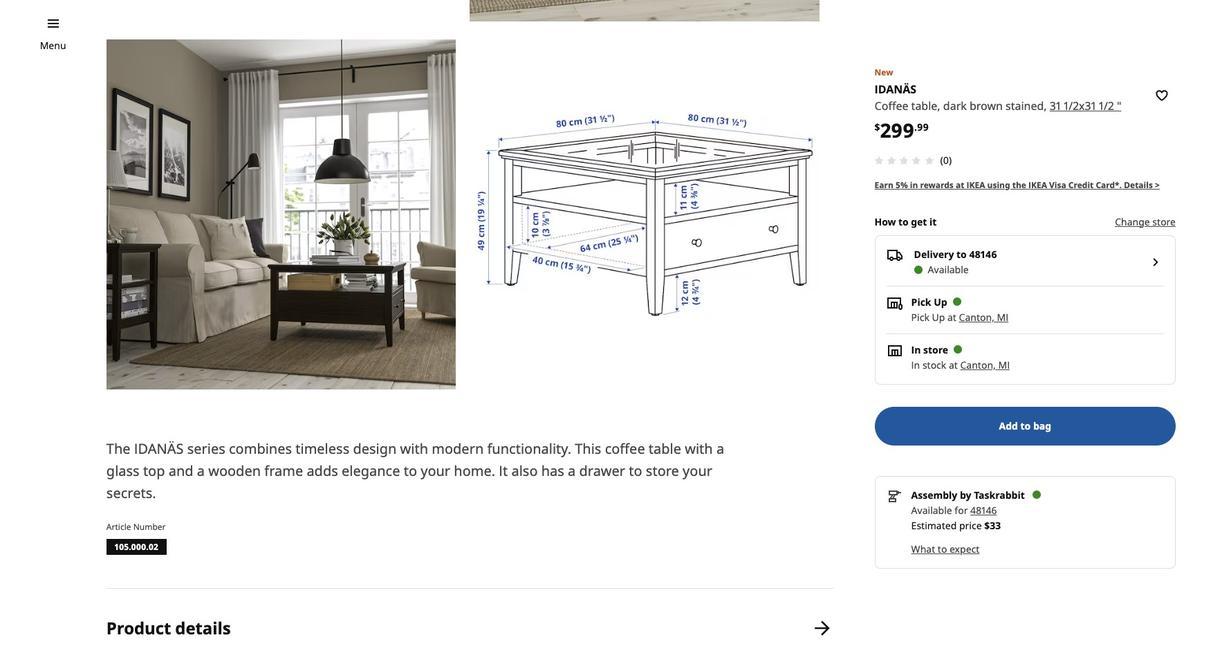 Task type: describe. For each thing, give the bounding box(es) containing it.
rewards
[[921, 179, 954, 191]]

31 1/2x31 1/2 " button
[[1050, 98, 1122, 115]]

taskrabbit
[[974, 488, 1025, 501]]

this
[[575, 439, 602, 458]]

elegance
[[342, 461, 400, 480]]

in store
[[912, 343, 949, 356]]

coffee
[[875, 98, 909, 114]]

in stock at canton, mi group
[[912, 358, 1010, 371]]

>
[[1156, 179, 1160, 191]]

at for pick up
[[948, 310, 957, 324]]

the
[[1013, 179, 1027, 191]]

the idanäs series combines timeless design with modern functionality. this coffee table with a glass top and a wooden frame adds elegance to your home. it also has a drawer to store your secrets.
[[106, 439, 725, 502]]

idanäs coffee table, dark brown stained, 31 1/2x31 1/2 "
[[875, 82, 1122, 114]]

product details
[[106, 616, 231, 639]]

store inside the idanäs series combines timeless design with modern functionality. this coffee table with a glass top and a wooden frame adds elegance to your home. it also has a drawer to store your secrets.
[[646, 461, 679, 480]]

secrets.
[[106, 483, 156, 502]]

article
[[106, 521, 131, 533]]

right image
[[1148, 254, 1165, 270]]

what to expect button
[[912, 542, 980, 557]]

to for what
[[938, 542, 948, 555]]

design
[[353, 439, 397, 458]]

combines
[[229, 439, 292, 458]]

add to bag button
[[875, 407, 1176, 445]]

1/2x31
[[1064, 98, 1097, 114]]

available for 48146 estimated price $33
[[912, 504, 1001, 532]]

delivery to 48146
[[915, 248, 998, 261]]

$33
[[985, 519, 1001, 532]]

up for pick up at canton, mi
[[932, 310, 946, 324]]

the
[[106, 439, 131, 458]]

idanäs inside the idanäs series combines timeless design with modern functionality. this coffee table with a glass top and a wooden frame adds elegance to your home. it also has a drawer to store your secrets.
[[134, 439, 184, 458]]

pick up
[[912, 295, 948, 308]]

credit
[[1069, 179, 1094, 191]]

dark
[[944, 98, 967, 114]]

(0) button
[[871, 152, 952, 169]]

earn 5% in rewards at ikea using the ikea visa credit card*. details >
[[875, 179, 1160, 191]]

and
[[169, 461, 193, 480]]

using
[[988, 179, 1011, 191]]

it
[[930, 215, 937, 228]]

timeless
[[296, 439, 350, 458]]

menu
[[40, 39, 66, 52]]

$ 299 . 99
[[875, 117, 929, 143]]

has
[[542, 461, 565, 480]]

series
[[187, 439, 225, 458]]

change store button
[[1116, 214, 1176, 230]]

product
[[106, 616, 171, 639]]

product details button
[[106, 589, 834, 660]]

what
[[912, 542, 936, 555]]

earn 5% in rewards at ikea using the ikea visa credit card*. details > button
[[875, 179, 1160, 192]]

details
[[175, 616, 231, 639]]

by
[[960, 488, 972, 501]]

1 with from the left
[[400, 439, 428, 458]]

48146 button
[[971, 504, 998, 517]]

top
[[143, 461, 165, 480]]

1/2
[[1099, 98, 1115, 114]]

available for available
[[928, 263, 969, 276]]

to right elegance
[[404, 461, 417, 480]]

48146 for available for 48146 estimated price $33
[[971, 504, 998, 517]]

also
[[512, 461, 538, 480]]

visa
[[1050, 179, 1067, 191]]

2 horizontal spatial a
[[717, 439, 725, 458]]

what to expect
[[912, 542, 980, 555]]

coffee
[[605, 439, 645, 458]]

$
[[875, 121, 881, 134]]

number
[[133, 521, 166, 533]]

functionality.
[[487, 439, 572, 458]]

canton, mi button for pick up at
[[959, 310, 1009, 324]]

31
[[1050, 98, 1062, 114]]

assembly
[[912, 488, 958, 501]]

299
[[881, 117, 915, 143]]

2 with from the left
[[685, 439, 713, 458]]



Task type: vqa. For each thing, say whether or not it's contained in the screenshot.
In store's the store
yes



Task type: locate. For each thing, give the bounding box(es) containing it.
0 horizontal spatial idanäs
[[134, 439, 184, 458]]

1 vertical spatial up
[[932, 310, 946, 324]]

up
[[934, 295, 948, 308], [932, 310, 946, 324]]

add to bag
[[1000, 419, 1052, 432]]

store up 'stock'
[[924, 343, 949, 356]]

menu button
[[40, 38, 66, 53]]

at up in store
[[948, 310, 957, 324]]

article number
[[106, 521, 166, 533]]

store
[[1153, 215, 1176, 228], [924, 343, 949, 356], [646, 461, 679, 480]]

up down pick up
[[932, 310, 946, 324]]

1 vertical spatial idanäs
[[134, 439, 184, 458]]

1 vertical spatial 48146
[[971, 504, 998, 517]]

canton, mi button for in stock at
[[961, 358, 1010, 371]]

estimated
[[912, 519, 957, 532]]

to down coffee
[[629, 461, 643, 480]]

to left get
[[899, 215, 909, 228]]

for
[[955, 504, 968, 517]]

wooden
[[208, 461, 261, 480]]

pick
[[912, 295, 932, 308], [912, 310, 930, 324]]

to right "what"
[[938, 542, 948, 555]]

0 vertical spatial canton,
[[959, 310, 995, 324]]

ikea
[[967, 179, 986, 191], [1029, 179, 1048, 191]]

canton, mi button
[[959, 310, 1009, 324], [961, 358, 1010, 371]]

1 pick from the top
[[912, 295, 932, 308]]

it
[[499, 461, 508, 480]]

store down table
[[646, 461, 679, 480]]

with
[[400, 439, 428, 458], [685, 439, 713, 458]]

48146 right delivery
[[970, 248, 998, 261]]

modern
[[432, 439, 484, 458]]

canton, right 'stock'
[[961, 358, 996, 371]]

at right rewards
[[956, 179, 965, 191]]

at inside button
[[956, 179, 965, 191]]

adds
[[307, 461, 338, 480]]

1 horizontal spatial your
[[683, 461, 713, 480]]

how
[[875, 215, 896, 228]]

0 horizontal spatial store
[[646, 461, 679, 480]]

0 vertical spatial 48146
[[970, 248, 998, 261]]

0 vertical spatial available
[[928, 263, 969, 276]]

0 vertical spatial at
[[956, 179, 965, 191]]

canton,
[[959, 310, 995, 324], [961, 358, 996, 371]]

canton, for in stock at
[[961, 358, 996, 371]]

105.000.02
[[115, 541, 158, 553]]

price
[[960, 519, 982, 532]]

ikea left 'using'
[[967, 179, 986, 191]]

ikea right the
[[1029, 179, 1048, 191]]

add
[[1000, 419, 1019, 432]]

stained,
[[1006, 98, 1047, 114]]

2 vertical spatial store
[[646, 461, 679, 480]]

available for available for 48146 estimated price $33
[[912, 504, 953, 517]]

1 vertical spatial mi
[[999, 358, 1010, 371]]

available down delivery to 48146
[[928, 263, 969, 276]]

available
[[928, 263, 969, 276], [912, 504, 953, 517]]

to for how
[[899, 215, 909, 228]]

available inside the available for 48146 estimated price $33
[[912, 504, 953, 517]]

1 horizontal spatial a
[[568, 461, 576, 480]]

in left 'stock'
[[912, 358, 921, 371]]

a right and
[[197, 461, 205, 480]]

review: 0 out of 5 stars. total reviews: 0 image
[[871, 152, 938, 169]]

table
[[649, 439, 682, 458]]

mi for pick up at canton, mi
[[997, 310, 1009, 324]]

with right table
[[685, 439, 713, 458]]

your
[[421, 461, 451, 480], [683, 461, 713, 480]]

delivery
[[915, 248, 955, 261]]

home.
[[454, 461, 496, 480]]

1 horizontal spatial ikea
[[1029, 179, 1048, 191]]

canton, up in stock at canton, mi group
[[959, 310, 995, 324]]

idanäs inside 'idanäs coffee table, dark brown stained, 31 1/2x31 1/2 "'
[[875, 82, 917, 97]]

idanäs up coffee
[[875, 82, 917, 97]]

.
[[915, 121, 918, 134]]

store for in store
[[924, 343, 949, 356]]

48146 inside the available for 48146 estimated price $33
[[971, 504, 998, 517]]

a
[[717, 439, 725, 458], [197, 461, 205, 480], [568, 461, 576, 480]]

2 in from the top
[[912, 358, 921, 371]]

2 your from the left
[[683, 461, 713, 480]]

5%
[[896, 179, 908, 191]]

earn
[[875, 179, 894, 191]]

2 vertical spatial at
[[949, 358, 958, 371]]

in up in stock at canton, mi group
[[912, 343, 921, 356]]

0 vertical spatial store
[[1153, 215, 1176, 228]]

change store
[[1116, 215, 1176, 228]]

1 in from the top
[[912, 343, 921, 356]]

canton, mi button right 'stock'
[[961, 358, 1010, 371]]

at
[[956, 179, 965, 191], [948, 310, 957, 324], [949, 358, 958, 371]]

2 pick from the top
[[912, 310, 930, 324]]

canton, mi button up in stock at canton, mi
[[959, 310, 1009, 324]]

1 ikea from the left
[[967, 179, 986, 191]]

0 vertical spatial mi
[[997, 310, 1009, 324]]

99
[[918, 121, 929, 134]]

0 vertical spatial pick
[[912, 295, 932, 308]]

with right "design" at the left bottom of page
[[400, 439, 428, 458]]

store right the change
[[1153, 215, 1176, 228]]

0 vertical spatial canton, mi button
[[959, 310, 1009, 324]]

change
[[1116, 215, 1151, 228]]

0 vertical spatial in
[[912, 343, 921, 356]]

0 horizontal spatial a
[[197, 461, 205, 480]]

expect
[[950, 542, 980, 555]]

1 horizontal spatial idanäs
[[875, 82, 917, 97]]

1 vertical spatial in
[[912, 358, 921, 371]]

frame
[[265, 461, 303, 480]]

glass
[[106, 461, 140, 480]]

card*.
[[1096, 179, 1122, 191]]

table,
[[912, 98, 941, 114]]

2 ikea from the left
[[1029, 179, 1048, 191]]

drawer
[[580, 461, 626, 480]]

pick up at canton, mi group
[[912, 310, 1009, 324]]

a right has
[[568, 461, 576, 480]]

get
[[912, 215, 928, 228]]

in stock at canton, mi
[[912, 358, 1010, 371]]

mi up add at the right of page
[[999, 358, 1010, 371]]

1 your from the left
[[421, 461, 451, 480]]

in
[[911, 179, 919, 191]]

48146
[[970, 248, 998, 261], [971, 504, 998, 517]]

to right delivery
[[957, 248, 967, 261]]

1 vertical spatial canton,
[[961, 358, 996, 371]]

up up "pick up at canton, mi" on the right top
[[934, 295, 948, 308]]

to for add
[[1021, 419, 1031, 432]]

(0)
[[941, 153, 952, 167]]

48146 up $33
[[971, 504, 998, 517]]

at right 'stock'
[[949, 358, 958, 371]]

store for change store
[[1153, 215, 1176, 228]]

idanäs
[[875, 82, 917, 97], [134, 439, 184, 458]]

pick down pick up
[[912, 310, 930, 324]]

up for pick up
[[934, 295, 948, 308]]

1 horizontal spatial store
[[924, 343, 949, 356]]

idanäs coffee table, dark brown stained, 31 1/2x31 1/2 " image
[[470, 0, 820, 22], [106, 40, 456, 389], [470, 40, 820, 389]]

pick for pick up
[[912, 295, 932, 308]]

assembly by taskrabbit
[[912, 488, 1025, 501]]

2 horizontal spatial store
[[1153, 215, 1176, 228]]

1 vertical spatial available
[[912, 504, 953, 517]]

0 vertical spatial up
[[934, 295, 948, 308]]

to for delivery
[[957, 248, 967, 261]]

product details heading
[[106, 616, 231, 639]]

bag
[[1034, 419, 1052, 432]]

available up estimated
[[912, 504, 953, 517]]

0 horizontal spatial your
[[421, 461, 451, 480]]

new
[[875, 66, 894, 78]]

mi
[[997, 310, 1009, 324], [999, 358, 1010, 371]]

store inside button
[[1153, 215, 1176, 228]]

idanäs up "top"
[[134, 439, 184, 458]]

at for in store
[[949, 358, 958, 371]]

in
[[912, 343, 921, 356], [912, 358, 921, 371]]

0 horizontal spatial ikea
[[967, 179, 986, 191]]

in for in stock at canton, mi
[[912, 358, 921, 371]]

pick up "pick up at canton, mi" on the right top
[[912, 295, 932, 308]]

"
[[1118, 98, 1122, 114]]

to left bag
[[1021, 419, 1031, 432]]

to
[[899, 215, 909, 228], [957, 248, 967, 261], [1021, 419, 1031, 432], [404, 461, 417, 480], [629, 461, 643, 480], [938, 542, 948, 555]]

pick for pick up at canton, mi
[[912, 310, 930, 324]]

48146 for delivery to 48146
[[970, 248, 998, 261]]

stock
[[923, 358, 947, 371]]

pick up at canton, mi
[[912, 310, 1009, 324]]

how to get it
[[875, 215, 937, 228]]

1 vertical spatial at
[[948, 310, 957, 324]]

1 horizontal spatial with
[[685, 439, 713, 458]]

canton, for pick up at
[[959, 310, 995, 324]]

1 vertical spatial pick
[[912, 310, 930, 324]]

brown
[[970, 98, 1003, 114]]

details
[[1125, 179, 1153, 191]]

mi up in stock at canton, mi group
[[997, 310, 1009, 324]]

0 vertical spatial idanäs
[[875, 82, 917, 97]]

1 vertical spatial store
[[924, 343, 949, 356]]

1 vertical spatial canton, mi button
[[961, 358, 1010, 371]]

0 horizontal spatial with
[[400, 439, 428, 458]]

in for in store
[[912, 343, 921, 356]]

mi for in stock at canton, mi
[[999, 358, 1010, 371]]

a right table
[[717, 439, 725, 458]]



